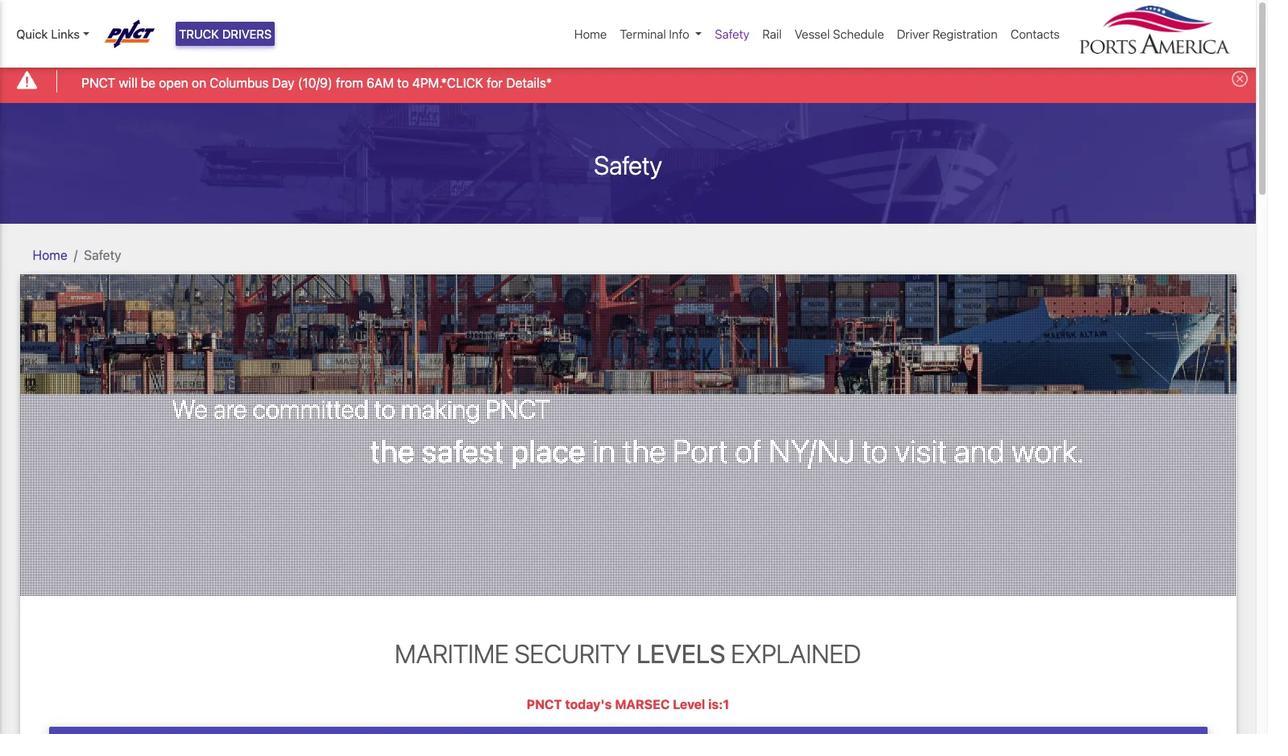 Task type: vqa. For each thing, say whether or not it's contained in the screenshot.
sq.ft.
no



Task type: describe. For each thing, give the bounding box(es) containing it.
pnct will be open on columbus day (10/9) from 6am to 4pm.*click for details*
[[82, 75, 552, 90]]

is:1
[[708, 698, 730, 712]]

schedule
[[833, 27, 884, 41]]

pnct for pnct today's marsec level is:1
[[527, 698, 562, 712]]

are
[[213, 394, 247, 425]]

truck drivers link
[[176, 22, 275, 46]]

pnct will be open on columbus day (10/9) from 6am to 4pm.*click for details* alert
[[0, 59, 1256, 103]]

0 horizontal spatial home link
[[33, 248, 67, 262]]

open
[[159, 75, 188, 90]]

we are committed to making pnct the safest place in the port of ny/nj to visit and work.
[[172, 394, 1084, 470]]

home inside the home link
[[574, 27, 607, 41]]

quick links
[[16, 27, 80, 41]]

security
[[515, 639, 631, 669]]

contacts link
[[1004, 18, 1066, 50]]

rail link
[[756, 18, 788, 50]]

1 vertical spatial home
[[33, 248, 67, 262]]

pnct for pnct will be open on columbus day (10/9) from 6am to 4pm.*click for details*
[[82, 75, 115, 90]]

vessel schedule link
[[788, 18, 891, 50]]

safest
[[422, 432, 504, 470]]

terminal info
[[620, 27, 690, 41]]

truck drivers
[[179, 27, 272, 41]]

6am
[[366, 75, 394, 90]]

from
[[336, 75, 363, 90]]

maritime
[[395, 639, 509, 669]]

of
[[735, 432, 762, 470]]

close image
[[1232, 71, 1248, 87]]

vessel
[[795, 27, 830, 41]]

explained
[[731, 639, 861, 669]]

vessel schedule
[[795, 27, 884, 41]]

pnct today's marsec level is:1
[[527, 698, 730, 712]]

1 horizontal spatial safety
[[594, 150, 662, 180]]

today's
[[565, 698, 612, 712]]

level
[[673, 698, 705, 712]]

terminal
[[620, 27, 666, 41]]

driver
[[897, 27, 930, 41]]

making
[[401, 394, 480, 425]]

columbus
[[210, 75, 269, 90]]

contacts
[[1011, 27, 1060, 41]]

maritime security levels explained
[[395, 639, 861, 669]]

1 horizontal spatial home link
[[568, 18, 613, 50]]

quick links link
[[16, 25, 89, 43]]

drivers
[[222, 27, 272, 41]]

terminal info link
[[613, 18, 709, 50]]

driver registration link
[[891, 18, 1004, 50]]

work.
[[1012, 432, 1084, 470]]

truck
[[179, 27, 219, 41]]

2 vertical spatial to
[[862, 432, 888, 470]]



Task type: locate. For each thing, give the bounding box(es) containing it.
2 vertical spatial pnct
[[527, 698, 562, 712]]

place
[[511, 432, 586, 470]]

pnct left 'today's'
[[527, 698, 562, 712]]

to right 6am
[[397, 75, 409, 90]]

home
[[574, 27, 607, 41], [33, 248, 67, 262]]

1 horizontal spatial home
[[574, 27, 607, 41]]

pnct will be open on columbus day (10/9) from 6am to 4pm.*click for details* link
[[82, 73, 552, 92]]

pnct inside alert
[[82, 75, 115, 90]]

rail
[[762, 27, 782, 41]]

tab list
[[49, 728, 1207, 735]]

0 vertical spatial home
[[574, 27, 607, 41]]

day
[[272, 75, 295, 90]]

in
[[592, 432, 616, 470]]

ny/nj
[[769, 432, 855, 470]]

0 horizontal spatial home
[[33, 248, 67, 262]]

1 horizontal spatial the
[[623, 432, 666, 470]]

be
[[141, 75, 156, 90]]

0 vertical spatial home link
[[568, 18, 613, 50]]

1 vertical spatial home link
[[33, 248, 67, 262]]

committed
[[253, 394, 369, 425]]

1 horizontal spatial to
[[397, 75, 409, 90]]

levels
[[636, 639, 726, 669]]

details*
[[506, 75, 552, 90]]

pnct
[[82, 75, 115, 90], [486, 394, 550, 425], [527, 698, 562, 712]]

home link
[[568, 18, 613, 50], [33, 248, 67, 262]]

and
[[954, 432, 1005, 470]]

safety
[[715, 27, 750, 41], [594, 150, 662, 180], [84, 248, 121, 262]]

to left visit
[[862, 432, 888, 470]]

1 the from the left
[[370, 432, 415, 470]]

registration
[[933, 27, 998, 41]]

pnct inside we are committed to making pnct the safest place in the port of ny/nj to visit and work.
[[486, 394, 550, 425]]

1 vertical spatial to
[[374, 394, 395, 425]]

4pm.*click
[[412, 75, 483, 90]]

0 horizontal spatial safety
[[84, 248, 121, 262]]

to left making
[[374, 394, 395, 425]]

2 vertical spatial safety
[[84, 248, 121, 262]]

we
[[172, 394, 208, 425]]

0 vertical spatial to
[[397, 75, 409, 90]]

0 horizontal spatial the
[[370, 432, 415, 470]]

to inside alert
[[397, 75, 409, 90]]

visit
[[895, 432, 947, 470]]

1 vertical spatial safety
[[594, 150, 662, 180]]

port
[[673, 432, 728, 470]]

to
[[397, 75, 409, 90], [374, 394, 395, 425], [862, 432, 888, 470]]

will
[[119, 75, 137, 90]]

pnct up the place
[[486, 394, 550, 425]]

driver registration
[[897, 27, 998, 41]]

marsec
[[615, 698, 670, 712]]

the right "in"
[[623, 432, 666, 470]]

0 vertical spatial safety
[[715, 27, 750, 41]]

on
[[192, 75, 206, 90]]

links
[[51, 27, 80, 41]]

0 vertical spatial pnct
[[82, 75, 115, 90]]

quick
[[16, 27, 48, 41]]

2 horizontal spatial safety
[[715, 27, 750, 41]]

the down making
[[370, 432, 415, 470]]

the
[[370, 432, 415, 470], [623, 432, 666, 470]]

(10/9)
[[298, 75, 333, 90]]

info
[[669, 27, 690, 41]]

for
[[487, 75, 503, 90]]

2 the from the left
[[623, 432, 666, 470]]

pnct left will
[[82, 75, 115, 90]]

1 vertical spatial pnct
[[486, 394, 550, 425]]

safety link
[[709, 18, 756, 50]]

2 horizontal spatial to
[[862, 432, 888, 470]]

0 horizontal spatial to
[[374, 394, 395, 425]]



